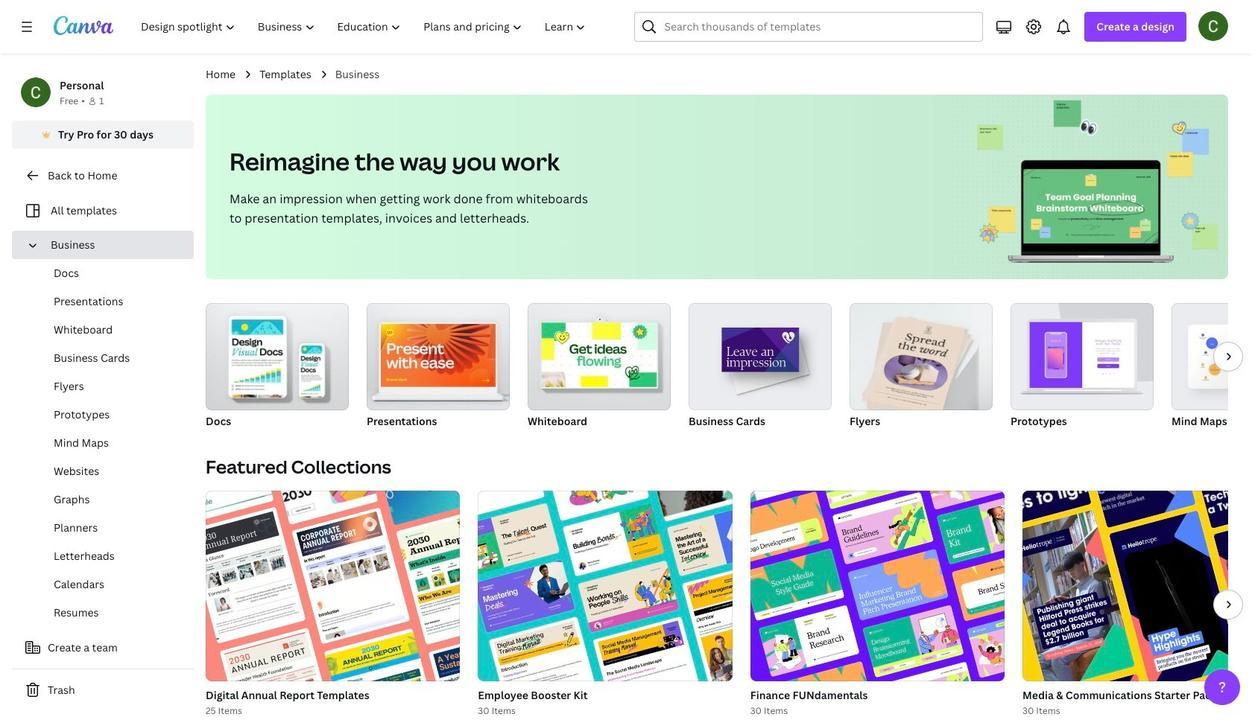 Task type: vqa. For each thing, say whether or not it's contained in the screenshot.
CONVERTER
no



Task type: locate. For each thing, give the bounding box(es) containing it.
christina overa image
[[1199, 11, 1229, 41]]

None search field
[[635, 12, 984, 42]]

reimagine the way you work image
[[951, 95, 1229, 280]]

doc image
[[206, 303, 349, 411], [206, 303, 349, 411]]

whiteboard image
[[528, 303, 671, 411], [542, 323, 657, 388]]

presentation image
[[367, 303, 510, 411], [381, 324, 496, 388]]

business card image
[[689, 303, 832, 410], [722, 328, 800, 372]]

mind map image
[[1172, 303, 1252, 411], [1191, 328, 1252, 386]]

prototype image
[[1011, 303, 1154, 411], [1030, 322, 1135, 388]]

Search search field
[[665, 13, 974, 41]]

top level navigation element
[[131, 12, 599, 42]]

flyer image
[[850, 303, 993, 411], [870, 317, 966, 416]]



